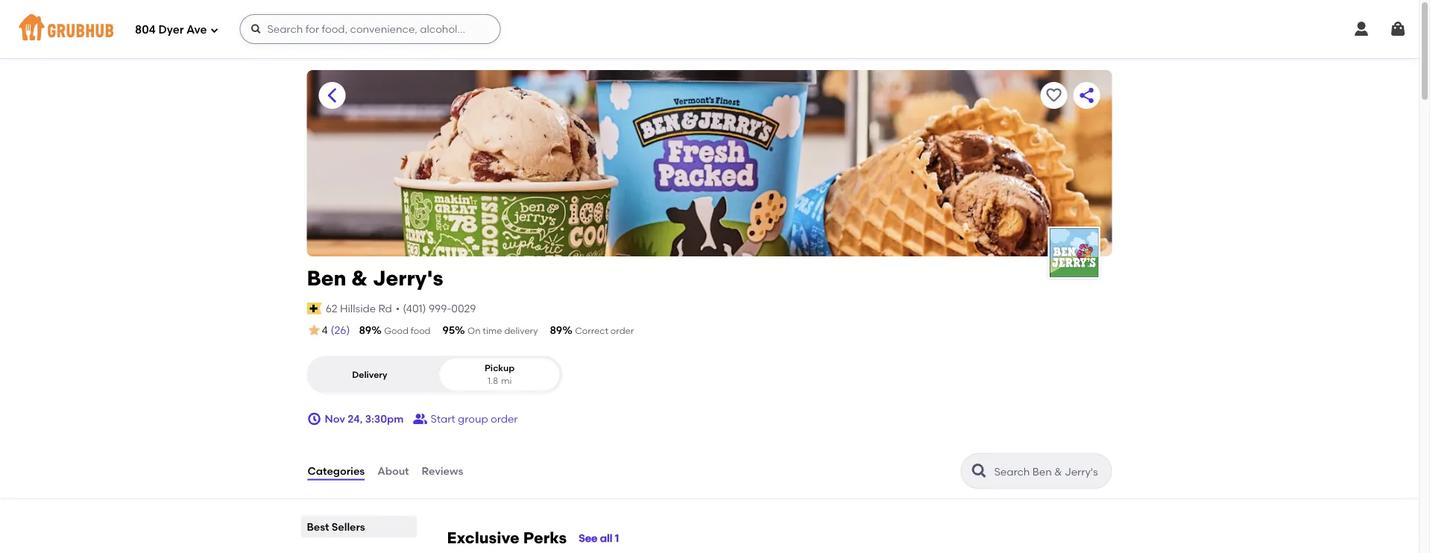 Task type: locate. For each thing, give the bounding box(es) containing it.
0 horizontal spatial svg image
[[210, 26, 219, 35]]

main navigation navigation
[[0, 0, 1419, 58]]

89 for good food
[[359, 324, 371, 337]]

share icon image
[[1078, 86, 1096, 104]]

89
[[359, 324, 371, 337], [550, 324, 562, 337]]

good
[[384, 325, 409, 336]]

0 horizontal spatial order
[[491, 413, 518, 425]]

ave
[[186, 23, 207, 37]]

reviews
[[422, 465, 463, 478]]

order
[[611, 325, 634, 336], [491, 413, 518, 425]]

correct
[[575, 325, 608, 336]]

delivery
[[352, 369, 387, 380]]

0029
[[451, 302, 476, 315]]

star icon image
[[307, 323, 322, 338]]

2 horizontal spatial svg image
[[307, 412, 322, 427]]

62
[[326, 302, 337, 315]]

sellers
[[332, 521, 365, 533]]

89 for correct order
[[550, 324, 562, 337]]

•
[[396, 302, 400, 315]]

option group
[[307, 356, 563, 394]]

89 right the delivery
[[550, 324, 562, 337]]

Search Ben & Jerry's search field
[[993, 465, 1107, 479]]

order right group
[[491, 413, 518, 425]]

3:30pm
[[365, 413, 404, 425]]

categories button
[[307, 444, 366, 498]]

svg image inside nov 24, 3:30pm 'button'
[[307, 412, 322, 427]]

hillside
[[340, 302, 376, 315]]

2 89 from the left
[[550, 324, 562, 337]]

correct order
[[575, 325, 634, 336]]

1 vertical spatial order
[[491, 413, 518, 425]]

89 down 62 hillside rd button at the left bottom of the page
[[359, 324, 371, 337]]

1 horizontal spatial 89
[[550, 324, 562, 337]]

svg image
[[250, 23, 262, 35], [210, 26, 219, 35], [307, 412, 322, 427]]

62 hillside rd button
[[325, 300, 393, 317]]

best
[[307, 521, 329, 533]]

exclusive
[[447, 529, 520, 548]]

1
[[615, 532, 619, 545]]

1 89 from the left
[[359, 324, 371, 337]]

perks
[[523, 529, 567, 548]]

about
[[377, 465, 409, 478]]

&
[[351, 266, 368, 291]]

start group order button
[[413, 406, 518, 433]]

order right correct
[[611, 325, 634, 336]]

nov 24, 3:30pm button
[[307, 406, 404, 433]]

all
[[600, 532, 613, 545]]

exclusive perks
[[447, 529, 567, 548]]

2 svg image from the left
[[1389, 20, 1407, 38]]

svg image
[[1353, 20, 1371, 38], [1389, 20, 1407, 38]]

Search for food, convenience, alcohol... search field
[[240, 14, 501, 44]]

0 horizontal spatial 89
[[359, 324, 371, 337]]

ben
[[307, 266, 346, 291]]

999-
[[429, 302, 451, 315]]

delivery
[[504, 325, 538, 336]]

1.8
[[487, 376, 498, 386]]

group
[[458, 413, 488, 425]]

nov 24, 3:30pm
[[325, 413, 404, 425]]

1 horizontal spatial svg image
[[1389, 20, 1407, 38]]

(401) 999-0029 button
[[403, 301, 476, 316]]

1 horizontal spatial order
[[611, 325, 634, 336]]

mi
[[501, 376, 512, 386]]

0 horizontal spatial svg image
[[1353, 20, 1371, 38]]

1 horizontal spatial svg image
[[250, 23, 262, 35]]

62 hillside rd
[[326, 302, 392, 315]]

save this restaurant button
[[1041, 82, 1067, 109]]

dyer
[[158, 23, 184, 37]]



Task type: describe. For each thing, give the bounding box(es) containing it.
caret left icon image
[[323, 86, 341, 104]]

804 dyer ave
[[135, 23, 207, 37]]

rd
[[378, 302, 392, 315]]

categories
[[308, 465, 365, 478]]

0 vertical spatial order
[[611, 325, 634, 336]]

• (401) 999-0029
[[396, 302, 476, 315]]

about button
[[377, 444, 410, 498]]

reviews button
[[421, 444, 464, 498]]

people icon image
[[413, 412, 428, 427]]

time
[[483, 325, 502, 336]]

on
[[468, 325, 481, 336]]

see all 1 button
[[579, 525, 619, 552]]

1 svg image from the left
[[1353, 20, 1371, 38]]

4
[[322, 324, 328, 337]]

pickup 1.8 mi
[[485, 363, 515, 386]]

option group containing pickup
[[307, 356, 563, 394]]

(401)
[[403, 302, 426, 315]]

jerry's
[[373, 266, 443, 291]]

95
[[443, 324, 455, 337]]

nov
[[325, 413, 345, 425]]

start group order
[[431, 413, 518, 425]]

order inside start group order button
[[491, 413, 518, 425]]

on time delivery
[[468, 325, 538, 336]]

(26)
[[331, 324, 350, 337]]

ben & jerry's
[[307, 266, 443, 291]]

food
[[411, 325, 431, 336]]

24,
[[348, 413, 363, 425]]

see
[[579, 532, 598, 545]]

good food
[[384, 325, 431, 336]]

best sellers
[[307, 521, 365, 533]]

see all 1
[[579, 532, 619, 545]]

start
[[431, 413, 455, 425]]

subscription pass image
[[307, 303, 322, 315]]

save this restaurant image
[[1045, 86, 1063, 104]]

search icon image
[[971, 462, 988, 480]]

ben & jerry's logo image
[[1048, 227, 1100, 279]]

best sellers tab
[[307, 519, 411, 535]]

pickup
[[485, 363, 515, 373]]

804
[[135, 23, 156, 37]]



Task type: vqa. For each thing, say whether or not it's contained in the screenshot.
Share icon
yes



